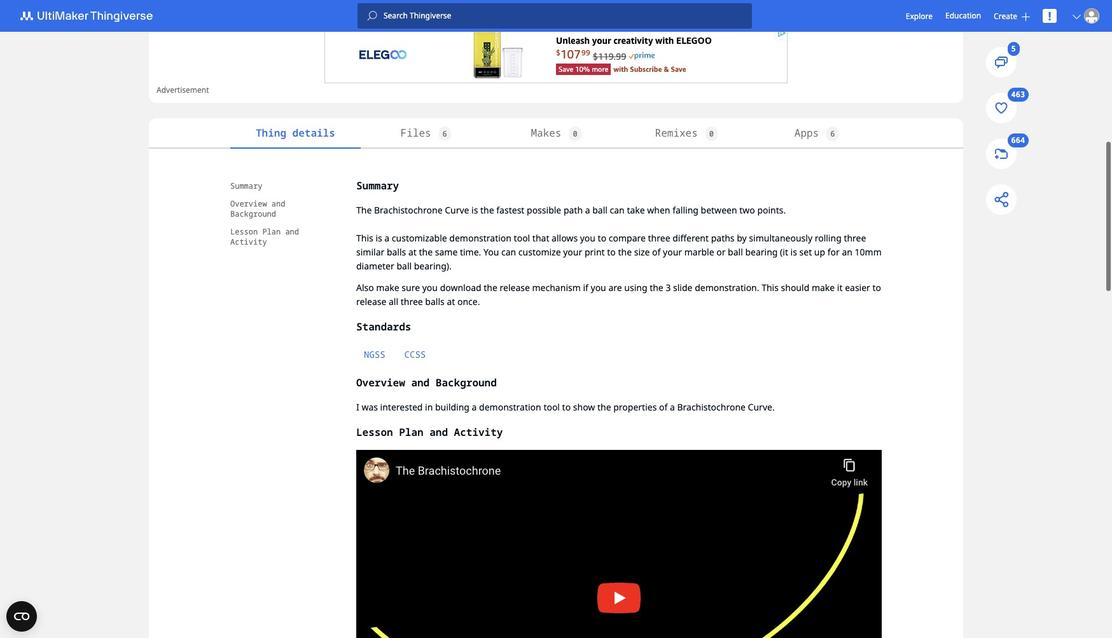 Task type: vqa. For each thing, say whether or not it's contained in the screenshot.
"30-"
no



Task type: locate. For each thing, give the bounding box(es) containing it.
the left 3
[[650, 282, 664, 294]]

activity inside button
[[230, 237, 267, 248]]

an
[[842, 246, 853, 258]]

overview and background inside button
[[230, 199, 285, 220]]

was
[[362, 402, 378, 414]]

0 horizontal spatial tool
[[514, 232, 530, 244]]

release left the mechanism
[[500, 282, 530, 294]]

1 vertical spatial ball
[[728, 246, 743, 258]]

balls down download
[[425, 296, 445, 308]]

1 horizontal spatial 6
[[830, 129, 835, 139]]

background up building
[[436, 376, 497, 390]]

plusicon image
[[1022, 12, 1030, 21]]

sure
[[402, 282, 420, 294]]

0 horizontal spatial release
[[356, 296, 386, 308]]

10mm
[[855, 246, 882, 258]]

(it
[[780, 246, 788, 258]]

2 horizontal spatial three
[[844, 232, 866, 244]]

activity
[[230, 237, 267, 248], [454, 426, 503, 440]]

background
[[230, 209, 276, 220], [436, 376, 497, 390]]

0 horizontal spatial brachistochrone
[[374, 204, 443, 216]]

1 vertical spatial release
[[356, 296, 386, 308]]

0 horizontal spatial make
[[376, 282, 399, 294]]

is right the curve
[[472, 204, 478, 216]]

can left the take
[[610, 204, 625, 216]]

make left it
[[812, 282, 835, 294]]

1 horizontal spatial three
[[648, 232, 670, 244]]

plan down overview and background button
[[262, 227, 281, 237]]

of right properties at the right bottom of the page
[[659, 402, 668, 414]]

the right download
[[484, 282, 498, 294]]

the
[[480, 204, 494, 216], [419, 246, 433, 258], [618, 246, 632, 258], [484, 282, 498, 294], [650, 282, 664, 294], [597, 402, 611, 414]]

0 vertical spatial brachistochrone
[[374, 204, 443, 216]]

2 make from the left
[[812, 282, 835, 294]]

is up similar
[[376, 232, 382, 244]]

a inside this is a customizable demonstration tool that allows you to compare three different paths by simultaneously rolling three similar balls at the same time. you can customize your print to the size of your marble or ball bearing (it is set up for an 10mm diameter ball bearing).
[[385, 232, 390, 244]]

0 for makes
[[573, 129, 577, 139]]

three down sure
[[401, 296, 423, 308]]

plan inside lesson plan and activity
[[262, 227, 281, 237]]

1 horizontal spatial lesson plan and activity
[[356, 426, 503, 440]]

balls up diameter
[[387, 246, 406, 258]]

a right the path
[[585, 204, 590, 216]]

463
[[1011, 89, 1025, 100]]

i was interested in building a demonstration tool to show the properties of a brachistochrone curve.
[[356, 402, 775, 414]]

your
[[563, 246, 582, 258], [663, 246, 682, 258]]

this up similar
[[356, 232, 373, 244]]

interested
[[380, 402, 423, 414]]

2 vertical spatial is
[[791, 246, 797, 258]]

two
[[740, 204, 755, 216]]

1 vertical spatial tool
[[544, 402, 560, 414]]

tool inside this is a customizable demonstration tool that allows you to compare three different paths by simultaneously rolling three similar balls at the same time. you can customize your print to the size of your marble or ball bearing (it is set up for an 10mm diameter ball bearing).
[[514, 232, 530, 244]]

0 horizontal spatial activity
[[230, 237, 267, 248]]

0 vertical spatial plan
[[262, 227, 281, 237]]

at inside this is a customizable demonstration tool that allows you to compare three different paths by simultaneously rolling three similar balls at the same time. you can customize your print to the size of your marble or ball bearing (it is set up for an 10mm diameter ball bearing).
[[408, 246, 417, 258]]

balls inside also make sure you download the release mechanism if you are using the 3 slide demonstration. this should make it easier to release all three balls at once.
[[425, 296, 445, 308]]

make up the all
[[376, 282, 399, 294]]

0 vertical spatial demonstration
[[449, 232, 512, 244]]

lesson down overview and background button
[[230, 227, 258, 237]]

your down different on the right top of page
[[663, 246, 682, 258]]

1 horizontal spatial 0
[[709, 129, 714, 139]]

this left should
[[762, 282, 779, 294]]

to right print
[[607, 246, 616, 258]]

is
[[472, 204, 478, 216], [376, 232, 382, 244], [791, 246, 797, 258]]

overview and background
[[230, 199, 285, 220], [356, 376, 497, 390]]

1 horizontal spatial this
[[762, 282, 779, 294]]

summary up the
[[356, 179, 399, 193]]

to right easier
[[873, 282, 881, 294]]

you up print
[[580, 232, 596, 244]]

plan down interested
[[399, 426, 424, 440]]

6 for files
[[443, 129, 447, 139]]

6
[[443, 129, 447, 139], [830, 129, 835, 139]]

0 vertical spatial of
[[652, 246, 661, 258]]

1 horizontal spatial activity
[[454, 426, 503, 440]]

0 vertical spatial overview
[[230, 199, 267, 209]]

1 vertical spatial activity
[[454, 426, 503, 440]]

tool
[[514, 232, 530, 244], [544, 402, 560, 414]]

1 vertical spatial plan
[[399, 426, 424, 440]]

lesson
[[230, 227, 258, 237], [356, 426, 393, 440]]

1 horizontal spatial overview and background
[[356, 376, 497, 390]]

0 horizontal spatial lesson plan and activity
[[230, 227, 299, 248]]

the down compare
[[618, 246, 632, 258]]

1 horizontal spatial balls
[[425, 296, 445, 308]]

that
[[532, 232, 549, 244]]

6 for apps
[[830, 129, 835, 139]]

2 horizontal spatial ball
[[728, 246, 743, 258]]

1 horizontal spatial lesson
[[356, 426, 393, 440]]

ball right the path
[[593, 204, 608, 216]]

background up lesson plan and activity button
[[230, 209, 276, 220]]

!
[[1048, 8, 1052, 24]]

lesson plan and activity inside button
[[230, 227, 299, 248]]

standards
[[356, 320, 411, 334]]

to left show
[[562, 402, 571, 414]]

can
[[610, 204, 625, 216], [501, 246, 516, 258]]

1 vertical spatial of
[[659, 402, 668, 414]]

0 horizontal spatial can
[[501, 246, 516, 258]]

overview up was
[[356, 376, 405, 390]]

three up size
[[648, 232, 670, 244]]

you inside this is a customizable demonstration tool that allows you to compare three different paths by simultaneously rolling three similar balls at the same time. you can customize your print to the size of your marble or ball bearing (it is set up for an 10mm diameter ball bearing).
[[580, 232, 596, 244]]

0 horizontal spatial your
[[563, 246, 582, 258]]

6 right the files on the left top of page
[[443, 129, 447, 139]]

lesson plan and activity
[[230, 227, 299, 248], [356, 426, 503, 440]]

overview and background down summary button
[[230, 199, 285, 220]]

0 horizontal spatial ball
[[397, 260, 412, 272]]

demonstration.
[[695, 282, 759, 294]]

3
[[666, 282, 671, 294]]

can right you on the top left of page
[[501, 246, 516, 258]]

overview
[[230, 199, 267, 209], [356, 376, 405, 390]]

1 horizontal spatial release
[[500, 282, 530, 294]]

1 horizontal spatial can
[[610, 204, 625, 216]]

once.
[[457, 296, 480, 308]]

a right properties at the right bottom of the page
[[670, 402, 675, 414]]

advertisement
[[157, 85, 209, 95]]

0 horizontal spatial overview and background
[[230, 199, 285, 220]]

lesson down was
[[356, 426, 393, 440]]

1 vertical spatial this
[[762, 282, 779, 294]]

explore
[[906, 10, 933, 21]]

demonstration up time.
[[449, 232, 512, 244]]

summary
[[356, 179, 399, 193], [230, 181, 262, 192]]

summary up overview and background button
[[230, 181, 262, 192]]

1 horizontal spatial your
[[663, 246, 682, 258]]

is right (it on the right
[[791, 246, 797, 258]]

and down summary button
[[272, 199, 285, 209]]

of
[[652, 246, 661, 258], [659, 402, 668, 414]]

0 right 'remixes'
[[709, 129, 714, 139]]

three up an at the right of page
[[844, 232, 866, 244]]

demonstration right building
[[479, 402, 541, 414]]

paths
[[711, 232, 735, 244]]

ccss
[[404, 349, 426, 361]]

tool left show
[[544, 402, 560, 414]]

0 vertical spatial this
[[356, 232, 373, 244]]

0 for remixes
[[709, 129, 714, 139]]

Search Thingiverse text field
[[377, 11, 752, 21]]

similar
[[356, 246, 385, 258]]

1 horizontal spatial make
[[812, 282, 835, 294]]

1 horizontal spatial ball
[[593, 204, 608, 216]]

1 vertical spatial can
[[501, 246, 516, 258]]

0 horizontal spatial lesson
[[230, 227, 258, 237]]

0 horizontal spatial background
[[230, 209, 276, 220]]

education link
[[946, 9, 981, 23]]

0 horizontal spatial is
[[376, 232, 382, 244]]

0 vertical spatial balls
[[387, 246, 406, 258]]

the brachistochrone curve is the fastest possible path a ball can take when falling between two points.
[[356, 204, 786, 216]]

1 vertical spatial lesson plan and activity
[[356, 426, 503, 440]]

1 vertical spatial brachistochrone
[[677, 402, 746, 414]]

makes
[[531, 126, 561, 140]]

tool left that
[[514, 232, 530, 244]]

balls
[[387, 246, 406, 258], [425, 296, 445, 308]]

0 vertical spatial lesson
[[230, 227, 258, 237]]

0 horizontal spatial overview
[[230, 199, 267, 209]]

0 horizontal spatial three
[[401, 296, 423, 308]]

1 horizontal spatial background
[[436, 376, 497, 390]]

1 0 from the left
[[573, 129, 577, 139]]

a right building
[[472, 402, 477, 414]]

lesson inside lesson plan and activity
[[230, 227, 258, 237]]

search control image
[[367, 11, 377, 21]]

remixes
[[655, 126, 698, 140]]

0 horizontal spatial 0
[[573, 129, 577, 139]]

2 6 from the left
[[830, 129, 835, 139]]

marble
[[684, 246, 714, 258]]

between
[[701, 204, 737, 216]]

0 vertical spatial tool
[[514, 232, 530, 244]]

release
[[500, 282, 530, 294], [356, 296, 386, 308]]

0 vertical spatial is
[[472, 204, 478, 216]]

ball right or
[[728, 246, 743, 258]]

three inside also make sure you download the release mechanism if you are using the 3 slide demonstration. this should make it easier to release all three balls at once.
[[401, 296, 423, 308]]

1 horizontal spatial plan
[[399, 426, 424, 440]]

at inside also make sure you download the release mechanism if you are using the 3 slide demonstration. this should make it easier to release all three balls at once.
[[447, 296, 455, 308]]

brachistochrone
[[374, 204, 443, 216], [677, 402, 746, 414]]

bearing
[[745, 246, 778, 258]]

0 horizontal spatial 6
[[443, 129, 447, 139]]

when
[[647, 204, 670, 216]]

0 vertical spatial release
[[500, 282, 530, 294]]

fastest
[[496, 204, 525, 216]]

1 vertical spatial balls
[[425, 296, 445, 308]]

release down also
[[356, 296, 386, 308]]

or
[[717, 246, 726, 258]]

ccss link
[[397, 345, 433, 365]]

0 vertical spatial at
[[408, 246, 417, 258]]

ball up sure
[[397, 260, 412, 272]]

it
[[837, 282, 843, 294]]

0 horizontal spatial balls
[[387, 246, 406, 258]]

path
[[564, 204, 583, 216]]

details
[[292, 126, 335, 140]]

0 vertical spatial lesson plan and activity
[[230, 227, 299, 248]]

i
[[356, 402, 359, 414]]

0 horizontal spatial at
[[408, 246, 417, 258]]

three
[[648, 232, 670, 244], [844, 232, 866, 244], [401, 296, 423, 308]]

1 vertical spatial at
[[447, 296, 455, 308]]

by
[[737, 232, 747, 244]]

activity down overview and background button
[[230, 237, 267, 248]]

this inside also make sure you download the release mechanism if you are using the 3 slide demonstration. this should make it easier to release all three balls at once.
[[762, 282, 779, 294]]

a
[[585, 204, 590, 216], [385, 232, 390, 244], [472, 402, 477, 414], [670, 402, 675, 414]]

at down download
[[447, 296, 455, 308]]

0 horizontal spatial this
[[356, 232, 373, 244]]

if
[[583, 282, 588, 294]]

2 vertical spatial ball
[[397, 260, 412, 272]]

of right size
[[652, 246, 661, 258]]

plan
[[262, 227, 281, 237], [399, 426, 424, 440]]

0 vertical spatial background
[[230, 209, 276, 220]]

your down allows
[[563, 246, 582, 258]]

open widget image
[[6, 602, 37, 632]]

and down 'in'
[[430, 426, 448, 440]]

1 horizontal spatial overview
[[356, 376, 405, 390]]

0 right makes
[[573, 129, 577, 139]]

lesson plan and activity down overview and background button
[[230, 227, 299, 248]]

you right if
[[591, 282, 606, 294]]

at down customizable
[[408, 246, 417, 258]]

6 right apps
[[830, 129, 835, 139]]

2 your from the left
[[663, 246, 682, 258]]

activity down building
[[454, 426, 503, 440]]

same
[[435, 246, 458, 258]]

0 vertical spatial overview and background
[[230, 199, 285, 220]]

0 horizontal spatial summary
[[230, 181, 262, 192]]

lesson plan and activity down 'in'
[[356, 426, 503, 440]]

0 horizontal spatial plan
[[262, 227, 281, 237]]

a up diameter
[[385, 232, 390, 244]]

ball
[[593, 204, 608, 216], [728, 246, 743, 258], [397, 260, 412, 272]]

make
[[376, 282, 399, 294], [812, 282, 835, 294]]

to
[[598, 232, 606, 244], [607, 246, 616, 258], [873, 282, 881, 294], [562, 402, 571, 414]]

1 horizontal spatial at
[[447, 296, 455, 308]]

1 6 from the left
[[443, 129, 447, 139]]

brachistochrone left 'curve.'
[[677, 402, 746, 414]]

brachistochrone up customizable
[[374, 204, 443, 216]]

1 vertical spatial demonstration
[[479, 402, 541, 414]]

points.
[[757, 204, 786, 216]]

and
[[272, 199, 285, 209], [285, 227, 299, 237], [411, 376, 430, 390], [430, 426, 448, 440]]

you
[[484, 246, 499, 258]]

the right show
[[597, 402, 611, 414]]

makerbot logo image
[[13, 8, 168, 24]]

0 vertical spatial activity
[[230, 237, 267, 248]]

and up 'in'
[[411, 376, 430, 390]]

and down overview and background button
[[285, 227, 299, 237]]

overview and background up 'in'
[[356, 376, 497, 390]]

2 0 from the left
[[709, 129, 714, 139]]

overview down summary button
[[230, 199, 267, 209]]

at
[[408, 246, 417, 258], [447, 296, 455, 308]]

you
[[580, 232, 596, 244], [422, 282, 438, 294], [591, 282, 606, 294]]



Task type: describe. For each thing, give the bounding box(es) containing it.
falling
[[673, 204, 699, 216]]

1 horizontal spatial tool
[[544, 402, 560, 414]]

in
[[425, 402, 433, 414]]

also
[[356, 282, 374, 294]]

summary inside button
[[230, 181, 262, 192]]

can inside this is a customizable demonstration tool that allows you to compare three different paths by simultaneously rolling three similar balls at the same time. you can customize your print to the size of your marble or ball bearing (it is set up for an 10mm diameter ball bearing).
[[501, 246, 516, 258]]

demonstration inside this is a customizable demonstration tool that allows you to compare three different paths by simultaneously rolling three similar balls at the same time. you can customize your print to the size of your marble or ball bearing (it is set up for an 10mm diameter ball bearing).
[[449, 232, 512, 244]]

the down customizable
[[419, 246, 433, 258]]

to inside also make sure you download the release mechanism if you are using the 3 slide demonstration. this should make it easier to release all three balls at once.
[[873, 282, 881, 294]]

thing details button
[[230, 118, 361, 149]]

1 horizontal spatial summary
[[356, 179, 399, 193]]

1 make from the left
[[376, 282, 399, 294]]

properties
[[614, 402, 657, 414]]

simultaneously
[[749, 232, 813, 244]]

1 horizontal spatial is
[[472, 204, 478, 216]]

to up print
[[598, 232, 606, 244]]

this inside this is a customizable demonstration tool that allows you to compare three different paths by simultaneously rolling three similar balls at the same time. you can customize your print to the size of your marble or ball bearing (it is set up for an 10mm diameter ball bearing).
[[356, 232, 373, 244]]

compare
[[609, 232, 646, 244]]

download
[[440, 282, 481, 294]]

building
[[435, 402, 470, 414]]

1 your from the left
[[563, 246, 582, 258]]

different
[[673, 232, 709, 244]]

create button
[[994, 10, 1030, 21]]

1 vertical spatial overview and background
[[356, 376, 497, 390]]

are
[[609, 282, 622, 294]]

the left fastest
[[480, 204, 494, 216]]

show
[[573, 402, 595, 414]]

0 vertical spatial ball
[[593, 204, 608, 216]]

allows
[[552, 232, 578, 244]]

customizable
[[392, 232, 447, 244]]

overview and background button
[[230, 197, 326, 221]]

summary button
[[230, 179, 326, 193]]

ngss
[[364, 349, 385, 361]]

thing details
[[256, 126, 335, 140]]

thing
[[256, 126, 286, 140]]

up
[[814, 246, 825, 258]]

lesson plan and activity button
[[230, 225, 326, 249]]

curve.
[[748, 402, 775, 414]]

apps
[[795, 126, 819, 140]]

1 vertical spatial lesson
[[356, 426, 393, 440]]

overview inside button
[[230, 199, 267, 209]]

rolling
[[815, 232, 842, 244]]

advertisement element
[[325, 26, 788, 83]]

size
[[634, 246, 650, 258]]

2 horizontal spatial is
[[791, 246, 797, 258]]

should
[[781, 282, 810, 294]]

the
[[356, 204, 372, 216]]

1 horizontal spatial brachistochrone
[[677, 402, 746, 414]]

all
[[389, 296, 398, 308]]

5
[[1011, 44, 1016, 54]]

you right sure
[[422, 282, 438, 294]]

easier
[[845, 282, 870, 294]]

bearing).
[[414, 260, 452, 272]]

create
[[994, 10, 1017, 21]]

avatar image
[[1084, 8, 1100, 24]]

curve
[[445, 204, 469, 216]]

ngss link
[[356, 345, 393, 365]]

for
[[828, 246, 840, 258]]

and inside lesson plan and activity
[[285, 227, 299, 237]]

of inside this is a customizable demonstration tool that allows you to compare three different paths by simultaneously rolling three similar balls at the same time. you can customize your print to the size of your marble or ball bearing (it is set up for an 10mm diameter ball bearing).
[[652, 246, 661, 258]]

using
[[624, 282, 647, 294]]

! link
[[1043, 8, 1057, 24]]

664
[[1011, 135, 1025, 146]]

also make sure you download the release mechanism if you are using the 3 slide demonstration. this should make it easier to release all three balls at once.
[[356, 282, 884, 308]]

1 vertical spatial is
[[376, 232, 382, 244]]

explore button
[[906, 10, 933, 21]]

1 vertical spatial overview
[[356, 376, 405, 390]]

possible
[[527, 204, 561, 216]]

customize
[[518, 246, 561, 258]]

diameter
[[356, 260, 394, 272]]

education
[[946, 10, 981, 21]]

take
[[627, 204, 645, 216]]

slide
[[673, 282, 693, 294]]

background inside button
[[230, 209, 276, 220]]

this is a customizable demonstration tool that allows you to compare three different paths by simultaneously rolling three similar balls at the same time. you can customize your print to the size of your marble or ball bearing (it is set up for an 10mm diameter ball bearing).
[[356, 232, 884, 272]]

1 vertical spatial background
[[436, 376, 497, 390]]

mechanism
[[532, 282, 581, 294]]

set
[[800, 246, 812, 258]]

balls inside this is a customizable demonstration tool that allows you to compare three different paths by simultaneously rolling three similar balls at the same time. you can customize your print to the size of your marble or ball bearing (it is set up for an 10mm diameter ball bearing).
[[387, 246, 406, 258]]

0 vertical spatial can
[[610, 204, 625, 216]]

time.
[[460, 246, 481, 258]]

and inside overview and background button
[[272, 199, 285, 209]]

files
[[401, 126, 431, 140]]

print
[[585, 246, 605, 258]]



